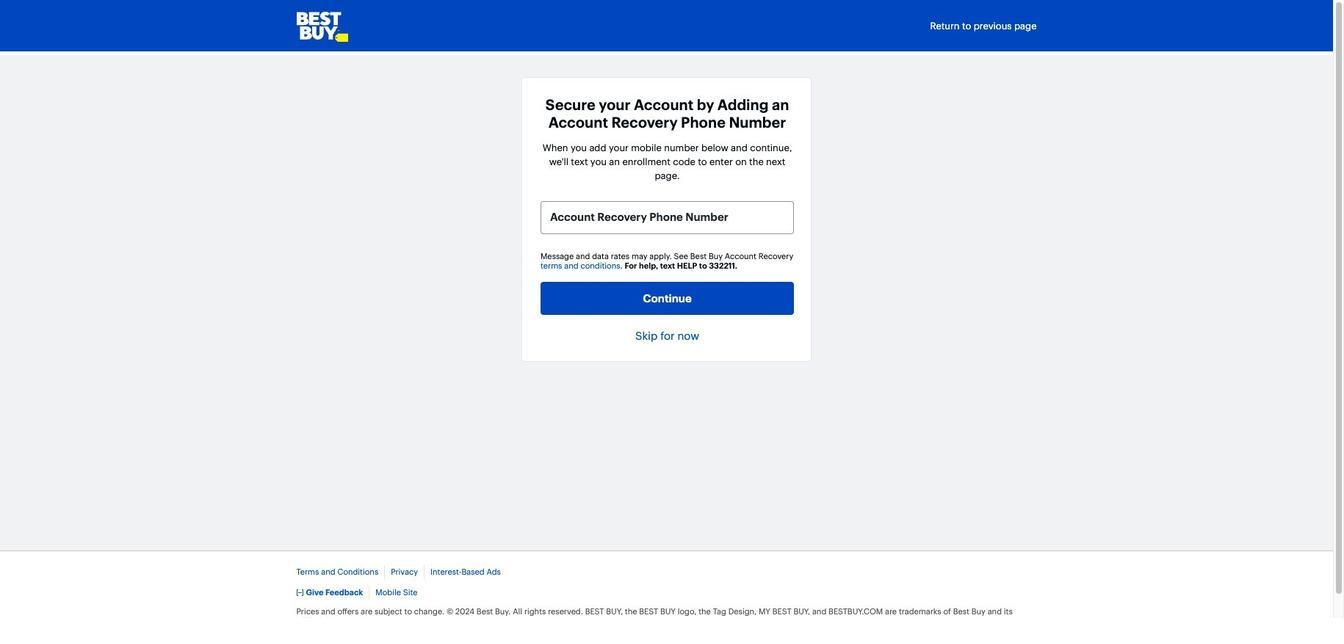 Task type: locate. For each thing, give the bounding box(es) containing it.
  telephone field
[[541, 201, 794, 234]]

best buy home image
[[296, 0, 348, 51]]



